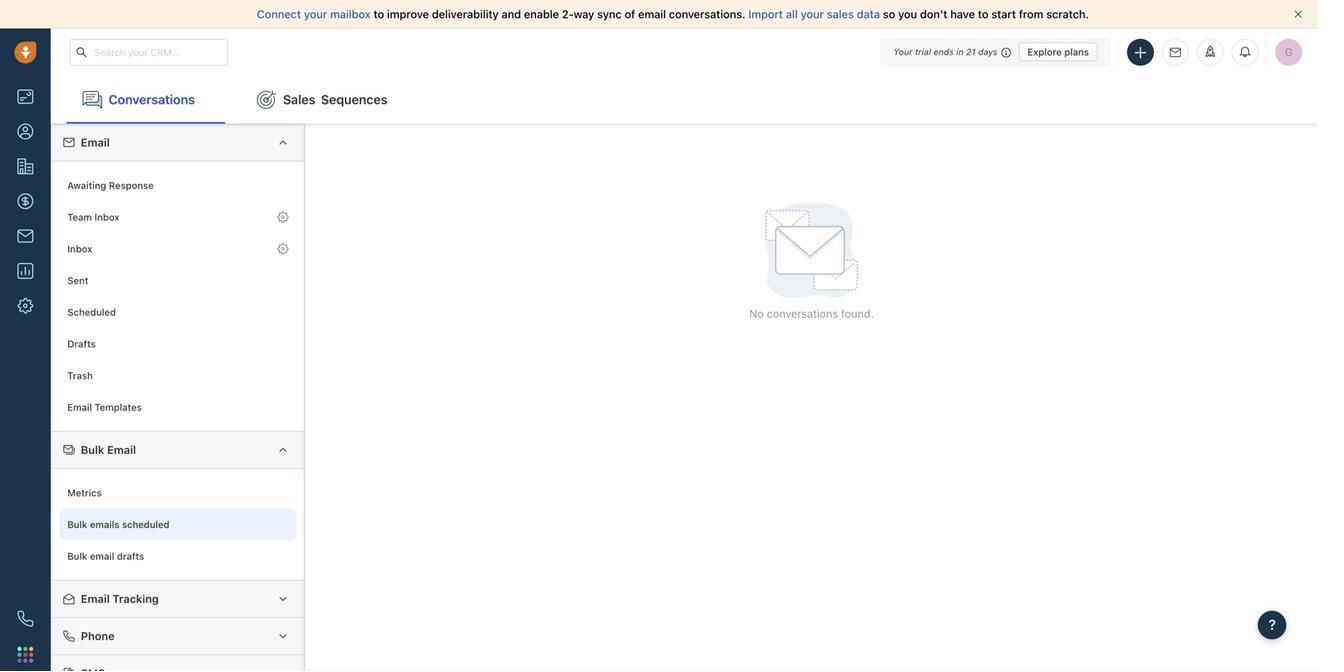Task type: vqa. For each thing, say whether or not it's contained in the screenshot.
right Add
no



Task type: describe. For each thing, give the bounding box(es) containing it.
bulk email drafts link
[[59, 541, 296, 572]]

start
[[991, 8, 1016, 21]]

enable
[[524, 8, 559, 21]]

connect your mailbox to improve deliverability and enable 2-way sync of email conversations. import all your sales data so you don't have to start from scratch.
[[257, 8, 1089, 21]]

drafts link
[[59, 328, 296, 360]]

awaiting response
[[67, 180, 154, 191]]

trial
[[915, 47, 931, 57]]

1 your from the left
[[304, 8, 327, 21]]

of
[[625, 8, 635, 21]]

your
[[894, 47, 913, 57]]

phone
[[81, 630, 115, 643]]

awaiting response link
[[59, 170, 296, 201]]

sent
[[67, 275, 88, 286]]

email for email templates
[[67, 402, 92, 413]]

mailbox
[[330, 8, 371, 21]]

sales
[[827, 8, 854, 21]]

all
[[786, 8, 798, 21]]

bulk for bulk emails scheduled
[[67, 519, 87, 530]]

data
[[857, 8, 880, 21]]

bulk for bulk email
[[81, 443, 104, 457]]

team
[[67, 212, 92, 223]]

your trial ends in 21 days
[[894, 47, 997, 57]]

0 horizontal spatial email
[[90, 551, 114, 562]]

sales sequences link
[[241, 76, 403, 124]]

email for email
[[81, 136, 110, 149]]

plans
[[1064, 46, 1089, 57]]

conversations.
[[669, 8, 745, 21]]

tracking
[[113, 592, 159, 606]]

and
[[502, 8, 521, 21]]

trash
[[67, 370, 93, 381]]

import
[[748, 8, 783, 21]]

email for email tracking
[[81, 592, 110, 606]]

response
[[109, 180, 154, 191]]

1 to from the left
[[374, 8, 384, 21]]

bulk for bulk email drafts
[[67, 551, 87, 562]]

2-
[[562, 8, 574, 21]]

ends
[[934, 47, 954, 57]]

sync
[[597, 8, 622, 21]]

sales sequences
[[283, 92, 388, 107]]

found.
[[841, 307, 874, 320]]

scheduled
[[122, 519, 169, 530]]

scratch.
[[1046, 8, 1089, 21]]

conversations
[[109, 92, 195, 107]]

days
[[978, 47, 997, 57]]

scheduled link
[[59, 296, 296, 328]]

no conversations found.
[[749, 307, 874, 320]]

conversations
[[767, 307, 838, 320]]

drafts
[[117, 551, 144, 562]]

tab list containing conversations
[[51, 76, 1318, 124]]



Task type: locate. For each thing, give the bounding box(es) containing it.
0 vertical spatial inbox
[[95, 212, 120, 223]]

bulk emails scheduled link
[[59, 509, 296, 541]]

what's new image
[[1205, 46, 1216, 57]]

sequences
[[321, 92, 388, 107]]

metrics link
[[59, 477, 296, 509]]

bulk left emails
[[67, 519, 87, 530]]

in
[[956, 47, 964, 57]]

your right all
[[801, 8, 824, 21]]

send email image
[[1170, 47, 1181, 58]]

inbox inside "link"
[[67, 243, 92, 254]]

team inbox link
[[59, 201, 296, 233]]

email
[[638, 8, 666, 21], [90, 551, 114, 562]]

0 vertical spatial bulk
[[81, 443, 104, 457]]

trash link
[[59, 360, 296, 392]]

phone image
[[17, 611, 33, 627]]

inbox
[[95, 212, 120, 223], [67, 243, 92, 254]]

1 vertical spatial bulk
[[67, 519, 87, 530]]

0 horizontal spatial to
[[374, 8, 384, 21]]

21
[[966, 47, 976, 57]]

your left mailbox
[[304, 8, 327, 21]]

templates
[[95, 402, 142, 413]]

have
[[950, 8, 975, 21]]

2 to from the left
[[978, 8, 988, 21]]

bulk up metrics
[[81, 443, 104, 457]]

import all your sales data link
[[748, 8, 883, 21]]

to right mailbox
[[374, 8, 384, 21]]

bulk email drafts
[[67, 551, 144, 562]]

bulk emails scheduled
[[67, 519, 169, 530]]

1 horizontal spatial your
[[801, 8, 824, 21]]

emails
[[90, 519, 119, 530]]

bulk email
[[81, 443, 136, 457]]

improve
[[387, 8, 429, 21]]

email left drafts
[[90, 551, 114, 562]]

connect your mailbox link
[[257, 8, 374, 21]]

0 vertical spatial email
[[638, 8, 666, 21]]

close image
[[1294, 10, 1302, 18]]

2 your from the left
[[801, 8, 824, 21]]

2 vertical spatial bulk
[[67, 551, 87, 562]]

don't
[[920, 8, 947, 21]]

email down templates
[[107, 443, 136, 457]]

team inbox
[[67, 212, 120, 223]]

email down trash
[[67, 402, 92, 413]]

freshworks switcher image
[[17, 647, 33, 663]]

1 horizontal spatial email
[[638, 8, 666, 21]]

0 horizontal spatial your
[[304, 8, 327, 21]]

drafts
[[67, 338, 96, 349]]

1 horizontal spatial inbox
[[95, 212, 120, 223]]

email up the phone
[[81, 592, 110, 606]]

inbox down team
[[67, 243, 92, 254]]

awaiting
[[67, 180, 106, 191]]

sales
[[283, 92, 315, 107]]

email templates
[[67, 402, 142, 413]]

your
[[304, 8, 327, 21], [801, 8, 824, 21]]

explore plans
[[1027, 46, 1089, 57]]

to
[[374, 8, 384, 21], [978, 8, 988, 21]]

1 vertical spatial email
[[90, 551, 114, 562]]

from
[[1019, 8, 1043, 21]]

no
[[749, 307, 764, 320]]

way
[[574, 8, 594, 21]]

you
[[898, 8, 917, 21]]

conversations link
[[67, 76, 225, 124]]

explore
[[1027, 46, 1062, 57]]

email up the awaiting
[[81, 136, 110, 149]]

metrics
[[67, 487, 102, 498]]

connect
[[257, 8, 301, 21]]

Search your CRM... text field
[[70, 39, 228, 66]]

sent link
[[59, 265, 296, 296]]

bulk down bulk emails scheduled
[[67, 551, 87, 562]]

to left start
[[978, 8, 988, 21]]

email templates link
[[59, 392, 296, 423]]

scheduled
[[67, 307, 116, 318]]

phone element
[[10, 603, 41, 635]]

tab list
[[51, 76, 1318, 124]]

explore plans link
[[1019, 42, 1098, 61]]

0 horizontal spatial inbox
[[67, 243, 92, 254]]

inbox right team
[[95, 212, 120, 223]]

bulk
[[81, 443, 104, 457], [67, 519, 87, 530], [67, 551, 87, 562]]

1 vertical spatial inbox
[[67, 243, 92, 254]]

deliverability
[[432, 8, 499, 21]]

email right of
[[638, 8, 666, 21]]

email
[[81, 136, 110, 149], [67, 402, 92, 413], [107, 443, 136, 457], [81, 592, 110, 606]]

so
[[883, 8, 895, 21]]

inbox link
[[59, 233, 296, 265]]

email tracking
[[81, 592, 159, 606]]

1 horizontal spatial to
[[978, 8, 988, 21]]



